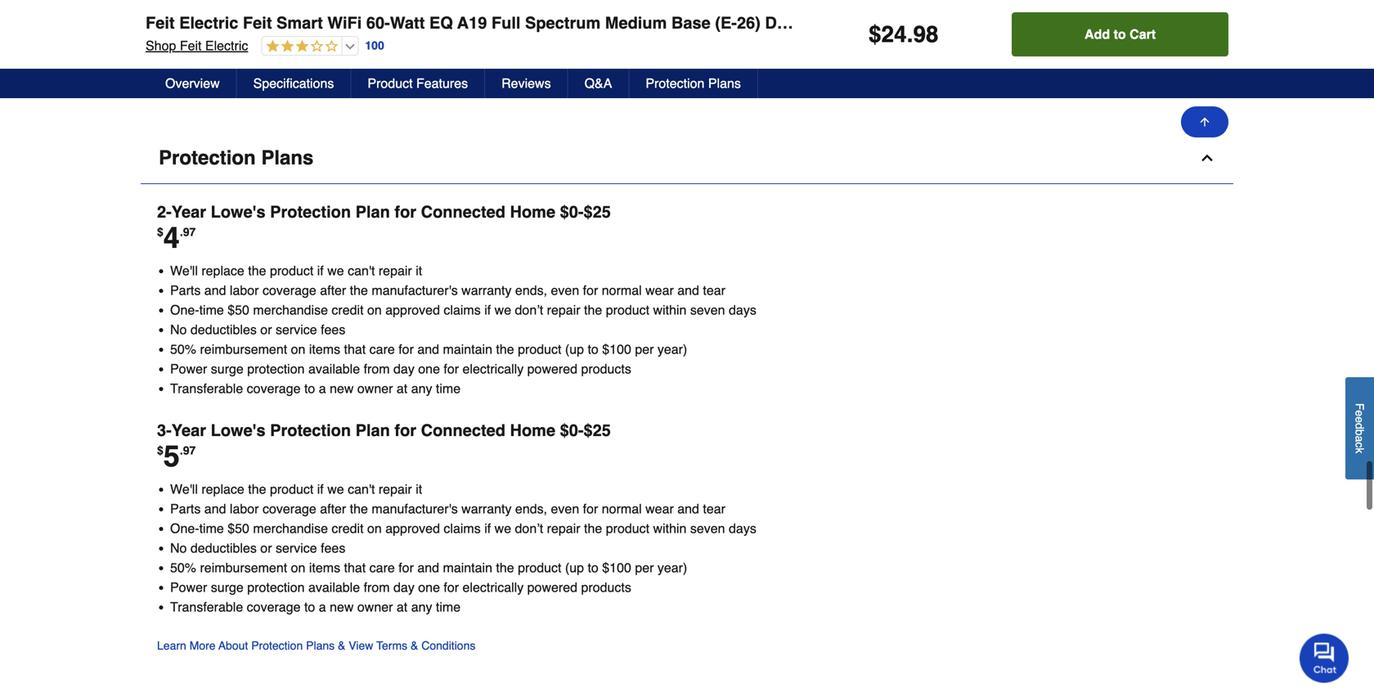 Task type: vqa. For each thing, say whether or not it's contained in the screenshot.
Wallpaper
no



Task type: describe. For each thing, give the bounding box(es) containing it.
replace for 5
[[202, 481, 244, 496]]

days for 4
[[729, 302, 757, 317]]

bulb
[[981, 14, 1017, 32]]

spectrum
[[525, 14, 601, 32]]

terms
[[376, 639, 408, 652]]

we'll for 4
[[170, 263, 198, 278]]

protection for 3-
[[270, 421, 351, 440]]

0 horizontal spatial feit
[[146, 14, 175, 32]]

f e e d b a c k button
[[1346, 377, 1375, 480]]

c
[[1354, 442, 1367, 448]]

$100 for 5
[[602, 560, 632, 575]]

watt
[[390, 14, 425, 32]]

product
[[368, 76, 413, 91]]

a19
[[457, 14, 487, 32]]

any for 4
[[411, 381, 432, 396]]

shop
[[146, 38, 176, 53]]

labor for 5
[[230, 501, 259, 516]]

deductibles for 4
[[191, 322, 257, 337]]

0 vertical spatial .
[[907, 21, 914, 47]]

reviews button
[[485, 69, 568, 98]]

don't for 5
[[515, 521, 543, 536]]

chevron up image
[[1200, 150, 1216, 166]]

plan for 4
[[356, 202, 390, 221]]

one- for 4
[[170, 302, 199, 317]]

surge for 4
[[211, 361, 244, 376]]

learn more about protection plans & view terms & conditions link
[[157, 637, 476, 654]]

lowe's for 4
[[211, 202, 266, 221]]

from for 5
[[364, 580, 390, 595]]

a inside button
[[1354, 436, 1367, 442]]

97 for 5
[[183, 444, 196, 457]]

within for 5
[[653, 521, 687, 536]]

2 vertical spatial plans
[[306, 639, 335, 652]]

3 stars image
[[262, 39, 338, 54]]

2 & from the left
[[411, 639, 418, 652]]

transferable for 4
[[170, 381, 243, 396]]

f e e d b a c k
[[1354, 403, 1367, 454]]

specifications
[[253, 76, 334, 91]]

3-
[[157, 421, 172, 440]]

approved for 4
[[386, 302, 440, 317]]

new for 4
[[330, 381, 354, 396]]

$50 for 5
[[228, 521, 250, 536]]

chat invite button image
[[1300, 633, 1350, 683]]

. for 5
[[180, 444, 183, 457]]

q&a button
[[568, 69, 630, 98]]

a for 5
[[319, 599, 326, 614]]

view
[[349, 639, 373, 652]]

1 & from the left
[[338, 639, 346, 652]]

connected for 5
[[421, 421, 506, 440]]

items for 4
[[309, 341, 340, 357]]

$ for 5
[[157, 444, 163, 457]]

k
[[1354, 448, 1367, 454]]

medium
[[605, 14, 667, 32]]

per for 4
[[635, 341, 654, 357]]

maintain for 4
[[443, 341, 493, 357]]

protection for 5
[[247, 580, 305, 595]]

tear for 5
[[703, 501, 726, 516]]

$100 for 4
[[602, 341, 632, 357]]

wear for 5
[[646, 501, 674, 516]]

led
[[899, 14, 932, 32]]

50% for 4
[[170, 341, 196, 357]]

seven for 4
[[690, 302, 725, 317]]

2 smart from the left
[[848, 14, 895, 32]]

connected for 4
[[421, 202, 506, 221]]

shop feit electric
[[146, 38, 248, 53]]

powered for 5
[[527, 580, 578, 595]]

wear for 4
[[646, 283, 674, 298]]

5
[[163, 439, 180, 473]]

2 e from the top
[[1354, 417, 1367, 423]]

light
[[936, 14, 976, 32]]

full
[[492, 14, 521, 32]]

100
[[365, 39, 384, 52]]

ends, for 5
[[515, 501, 547, 516]]

manufacturer's for 4
[[372, 283, 458, 298]]

specifications button
[[237, 69, 351, 98]]

learn more about protection plans & view terms & conditions
[[157, 639, 476, 652]]

day for 5
[[394, 580, 415, 595]]

available for 4
[[308, 361, 360, 376]]

0 vertical spatial $
[[869, 21, 882, 47]]

products for 5
[[581, 580, 632, 595]]

we'll for 5
[[170, 481, 198, 496]]

conditions
[[422, 639, 476, 652]]

we'll replace the product if we can't repair it parts and labor coverage after the manufacturer's warranty ends, even for normal wear and tear one-time $50 merchandise credit on approved claims if we don't repair the product within seven days no deductibles or service fees 50% reimbursement on items that care for and maintain the product (up to $100 per year) power surge protection available from day one for electrically powered products transferable coverage to a new owner at any time for 5
[[170, 481, 757, 614]]

home for 5
[[510, 421, 556, 440]]

parts for 4
[[170, 283, 201, 298]]

protection for 4
[[247, 361, 305, 376]]

98
[[914, 21, 939, 47]]

available for 5
[[308, 580, 360, 595]]

after for 4
[[320, 283, 346, 298]]

protection plans for top protection plans button
[[646, 76, 741, 91]]

owner for 4
[[357, 381, 393, 396]]

reimbursement for 4
[[200, 341, 287, 357]]

1 vertical spatial electric
[[205, 38, 248, 53]]

overview
[[165, 76, 220, 91]]

add to cart button
[[1012, 12, 1229, 56]]

protection for 2-
[[270, 202, 351, 221]]

2-year lowe's protection plan for connected home $0-$25 $ 4 . 97
[[157, 202, 611, 255]]

surge for 5
[[211, 580, 244, 595]]

(up for 5
[[565, 560, 584, 575]]

$25 for 4
[[584, 202, 611, 221]]

$ 24 . 98
[[869, 21, 939, 47]]

50% for 5
[[170, 560, 196, 575]]

0 vertical spatial electric
[[179, 14, 238, 32]]

3-year lowe's protection plan for connected home $0-$25 $ 5 . 97
[[157, 421, 611, 473]]

claims for 4
[[444, 302, 481, 317]]

can't for 4
[[348, 263, 375, 278]]



Task type: locate. For each thing, give the bounding box(es) containing it.
1 credit from the top
[[332, 302, 364, 317]]

normal for 5
[[602, 501, 642, 516]]

$ inside 2-year lowe's protection plan for connected home $0-$25 $ 4 . 97
[[157, 225, 163, 238]]

no for 5
[[170, 540, 187, 555]]

from up the 3-year lowe's protection plan for connected home $0-$25 $ 5 . 97
[[364, 361, 390, 376]]

0 vertical spatial tear
[[703, 283, 726, 298]]

1 at from the top
[[397, 381, 408, 396]]

one-
[[170, 302, 199, 317], [170, 521, 199, 536]]

add
[[1085, 27, 1110, 42]]

1 97 from the top
[[183, 225, 196, 238]]

$ for 4
[[157, 225, 163, 238]]

connected inside the 3-year lowe's protection plan for connected home $0-$25 $ 5 . 97
[[421, 421, 506, 440]]

available
[[308, 361, 360, 376], [308, 580, 360, 595]]

97 right 5
[[183, 444, 196, 457]]

one- down 5
[[170, 521, 199, 536]]

base
[[672, 14, 711, 32]]

0 vertical spatial don't
[[515, 302, 543, 317]]

no for 4
[[170, 322, 187, 337]]

any for 5
[[411, 599, 432, 614]]

1 vertical spatial labor
[[230, 501, 259, 516]]

1 vertical spatial powered
[[527, 580, 578, 595]]

0 vertical spatial home
[[510, 202, 556, 221]]

0 vertical spatial a
[[319, 381, 326, 396]]

ends, for 4
[[515, 283, 547, 298]]

1 per from the top
[[635, 341, 654, 357]]

0 vertical spatial deductibles
[[191, 322, 257, 337]]

1 we'll from the top
[[170, 263, 198, 278]]

powered for 4
[[527, 361, 578, 376]]

2 items from the top
[[309, 560, 340, 575]]

reimbursement
[[200, 341, 287, 357], [200, 560, 287, 575]]

2 vertical spatial .
[[180, 444, 183, 457]]

1 horizontal spatial &
[[411, 639, 418, 652]]

one- for 5
[[170, 521, 199, 536]]

$25
[[584, 202, 611, 221], [584, 421, 611, 440]]

1 within from the top
[[653, 302, 687, 317]]

0 vertical spatial per
[[635, 341, 654, 357]]

service for 4
[[276, 322, 317, 337]]

2 $50 from the top
[[228, 521, 250, 536]]

ends,
[[515, 283, 547, 298], [515, 501, 547, 516]]

electrically for 4
[[463, 361, 524, 376]]

1 horizontal spatial protection plans
[[646, 76, 741, 91]]

26)
[[737, 14, 761, 32]]

0 vertical spatial claims
[[444, 302, 481, 317]]

home inside the 3-year lowe's protection plan for connected home $0-$25 $ 5 . 97
[[510, 421, 556, 440]]

2 power from the top
[[170, 580, 207, 595]]

claims for 5
[[444, 521, 481, 536]]

pack)
[[1042, 14, 1085, 32]]

fees for 5
[[321, 540, 346, 555]]

plans for top protection plans button
[[708, 76, 741, 91]]

replace for 4
[[202, 263, 244, 278]]

1 one- from the top
[[170, 302, 199, 317]]

1 transferable from the top
[[170, 381, 243, 396]]

1 vertical spatial deductibles
[[191, 540, 257, 555]]

2 that from the top
[[344, 560, 366, 575]]

plans down the (e-
[[708, 76, 741, 91]]

2 merchandise from the top
[[253, 521, 328, 536]]

new up the 3-year lowe's protection plan for connected home $0-$25 $ 5 . 97
[[330, 381, 354, 396]]

1 lowe's from the top
[[211, 202, 266, 221]]

0 vertical spatial $100
[[602, 341, 632, 357]]

2 from from the top
[[364, 580, 390, 595]]

1 vertical spatial wear
[[646, 501, 674, 516]]

1 vertical spatial seven
[[690, 521, 725, 536]]

day
[[394, 361, 415, 376], [394, 580, 415, 595]]

plan for 5
[[356, 421, 390, 440]]

plan inside 2-year lowe's protection plan for connected home $0-$25 $ 4 . 97
[[356, 202, 390, 221]]

1 no from the top
[[170, 322, 187, 337]]

2 we'll replace the product if we can't repair it parts and labor coverage after the manufacturer's warranty ends, even for normal wear and tear one-time $50 merchandise credit on approved claims if we don't repair the product within seven days no deductibles or service fees 50% reimbursement on items that care for and maintain the product (up to $100 per year) power surge protection available from day one for electrically powered products transferable coverage to a new owner at any time from the top
[[170, 481, 757, 614]]

1 vertical spatial 50%
[[170, 560, 196, 575]]

smart up 3 stars image
[[277, 14, 323, 32]]

0 vertical spatial it
[[416, 263, 422, 278]]

1 vertical spatial even
[[551, 501, 579, 516]]

days
[[729, 302, 757, 317], [729, 521, 757, 536]]

0 vertical spatial protection plans
[[646, 76, 741, 91]]

1 any from the top
[[411, 381, 432, 396]]

1 items from the top
[[309, 341, 340, 357]]

1 warranty from the top
[[462, 283, 512, 298]]

within for 4
[[653, 302, 687, 317]]

0 vertical spatial reimbursement
[[200, 341, 287, 357]]

1 reimbursement from the top
[[200, 341, 287, 357]]

after down 2-year lowe's protection plan for connected home $0-$25 $ 4 . 97
[[320, 283, 346, 298]]

transferable up the 3- in the left bottom of the page
[[170, 381, 243, 396]]

1 merchandise from the top
[[253, 302, 328, 317]]

one for 4
[[418, 361, 440, 376]]

1 vertical spatial within
[[653, 521, 687, 536]]

1 care from the top
[[370, 341, 395, 357]]

coverage
[[263, 283, 316, 298], [247, 381, 301, 396], [263, 501, 316, 516], [247, 599, 301, 614]]

2 warranty from the top
[[462, 501, 512, 516]]

wifi
[[328, 14, 362, 32]]

2 owner from the top
[[357, 599, 393, 614]]

plans
[[708, 76, 741, 91], [261, 146, 314, 169], [306, 639, 335, 652]]

2 year) from the top
[[658, 560, 688, 575]]

1 vertical spatial reimbursement
[[200, 560, 287, 575]]

replace
[[202, 263, 244, 278], [202, 481, 244, 496]]

1 parts from the top
[[170, 283, 201, 298]]

feit up 3 stars image
[[243, 14, 272, 32]]

2 at from the top
[[397, 599, 408, 614]]

protection for learn
[[251, 639, 303, 652]]

f
[[1354, 403, 1367, 410]]

0 vertical spatial 97
[[183, 225, 196, 238]]

1 new from the top
[[330, 381, 354, 396]]

2 it from the top
[[416, 481, 422, 496]]

even for 4
[[551, 283, 579, 298]]

credit for 4
[[332, 302, 364, 317]]

electric up shop feit electric
[[179, 14, 238, 32]]

0 vertical spatial fees
[[321, 322, 346, 337]]

$0- for 5
[[560, 421, 584, 440]]

product features
[[368, 76, 468, 91]]

warranty for 4
[[462, 283, 512, 298]]

$ inside the 3-year lowe's protection plan for connected home $0-$25 $ 5 . 97
[[157, 444, 163, 457]]

protection inside the 3-year lowe's protection plan for connected home $0-$25 $ 5 . 97
[[270, 421, 351, 440]]

from up terms
[[364, 580, 390, 595]]

97 inside 2-year lowe's protection plan for connected home $0-$25 $ 4 . 97
[[183, 225, 196, 238]]

it down 2-year lowe's protection plan for connected home $0-$25 $ 4 . 97
[[416, 263, 422, 278]]

1 replace from the top
[[202, 263, 244, 278]]

1 vertical spatial year)
[[658, 560, 688, 575]]

transferable for 5
[[170, 599, 243, 614]]

1 $25 from the top
[[584, 202, 611, 221]]

1 vertical spatial one
[[418, 580, 440, 595]]

connected
[[421, 202, 506, 221], [421, 421, 506, 440]]

q&a
[[585, 76, 612, 91]]

new
[[330, 381, 354, 396], [330, 599, 354, 614]]

power up the 3- in the left bottom of the page
[[170, 361, 207, 376]]

can't down 2-year lowe's protection plan for connected home $0-$25 $ 4 . 97
[[348, 263, 375, 278]]

. inside the 3-year lowe's protection plan for connected home $0-$25 $ 5 . 97
[[180, 444, 183, 457]]

owner for 5
[[357, 599, 393, 614]]

2 labor from the top
[[230, 501, 259, 516]]

reviews
[[502, 76, 551, 91]]

e up b
[[1354, 417, 1367, 423]]

1 vertical spatial (up
[[565, 560, 584, 575]]

at
[[397, 381, 408, 396], [397, 599, 408, 614]]

24
[[882, 21, 907, 47]]

manufacturer's for 5
[[372, 501, 458, 516]]

on
[[367, 302, 382, 317], [291, 341, 306, 357], [367, 521, 382, 536], [291, 560, 306, 575]]

0 vertical spatial ends,
[[515, 283, 547, 298]]

e up d
[[1354, 410, 1367, 417]]

1 horizontal spatial feit
[[180, 38, 202, 53]]

2 per from the top
[[635, 560, 654, 575]]

2 approved from the top
[[386, 521, 440, 536]]

electrically for 5
[[463, 580, 524, 595]]

0 horizontal spatial protection plans
[[159, 146, 314, 169]]

1 products from the top
[[581, 361, 632, 376]]

even for 5
[[551, 501, 579, 516]]

seven
[[690, 302, 725, 317], [690, 521, 725, 536]]

a for 4
[[319, 381, 326, 396]]

1 seven from the top
[[690, 302, 725, 317]]

$0- inside 2-year lowe's protection plan for connected home $0-$25 $ 4 . 97
[[560, 202, 584, 221]]

2 $0- from the top
[[560, 421, 584, 440]]

b
[[1354, 429, 1367, 436]]

0 vertical spatial $0-
[[560, 202, 584, 221]]

1 vertical spatial parts
[[170, 501, 201, 516]]

1 after from the top
[[320, 283, 346, 298]]

eq
[[430, 14, 453, 32]]

cart
[[1130, 27, 1156, 42]]

approved for 5
[[386, 521, 440, 536]]

1 vertical spatial $100
[[602, 560, 632, 575]]

1 even from the top
[[551, 283, 579, 298]]

or
[[260, 322, 272, 337], [260, 540, 272, 555]]

year for 5
[[172, 421, 206, 440]]

after down the 3-year lowe's protection plan for connected home $0-$25 $ 5 . 97
[[320, 501, 346, 516]]

0 vertical spatial manufacturer's
[[372, 283, 458, 298]]

0 vertical spatial we'll
[[170, 263, 198, 278]]

1 manufacturer's from the top
[[372, 283, 458, 298]]

2 one- from the top
[[170, 521, 199, 536]]

2 replace from the top
[[202, 481, 244, 496]]

1 vertical spatial care
[[370, 560, 395, 575]]

feit electric feit smart wifi 60-watt eq a19 full spectrum medium base (e-26) dimmable smart led light bulb (3-pack)
[[146, 14, 1085, 32]]

0 vertical spatial from
[[364, 361, 390, 376]]

parts for 5
[[170, 501, 201, 516]]

$50 for 4
[[228, 302, 250, 317]]

day up the 3-year lowe's protection plan for connected home $0-$25 $ 5 . 97
[[394, 361, 415, 376]]

2 $25 from the top
[[584, 421, 611, 440]]

it for 5
[[416, 481, 422, 496]]

97
[[183, 225, 196, 238], [183, 444, 196, 457]]

& left view
[[338, 639, 346, 652]]

$100
[[602, 341, 632, 357], [602, 560, 632, 575]]

it for 4
[[416, 263, 422, 278]]

that for 5
[[344, 560, 366, 575]]

1 powered from the top
[[527, 361, 578, 376]]

2 horizontal spatial feit
[[243, 14, 272, 32]]

1 vertical spatial replace
[[202, 481, 244, 496]]

for inside 2-year lowe's protection plan for connected home $0-$25 $ 4 . 97
[[395, 202, 417, 221]]

1 vertical spatial new
[[330, 599, 354, 614]]

we'll replace the product if we can't repair it parts and labor coverage after the manufacturer's warranty ends, even for normal wear and tear one-time $50 merchandise credit on approved claims if we don't repair the product within seven days no deductibles or service fees 50% reimbursement on items that care for and maintain the product (up to $100 per year) power surge protection available from day one for electrically powered products transferable coverage to a new owner at any time for 4
[[170, 263, 757, 396]]

1 vertical spatial items
[[309, 560, 340, 575]]

1 vertical spatial .
[[180, 225, 183, 238]]

2 one from the top
[[418, 580, 440, 595]]

2 maintain from the top
[[443, 560, 493, 575]]

protection inside 2-year lowe's protection plan for connected home $0-$25 $ 4 . 97
[[270, 202, 351, 221]]

lowe's inside 2-year lowe's protection plan for connected home $0-$25 $ 4 . 97
[[211, 202, 266, 221]]

2 products from the top
[[581, 580, 632, 595]]

1 vertical spatial warranty
[[462, 501, 512, 516]]

$ down 2-
[[157, 225, 163, 238]]

0 vertical spatial that
[[344, 341, 366, 357]]

wear
[[646, 283, 674, 298], [646, 501, 674, 516]]

1 e from the top
[[1354, 410, 1367, 417]]

1 power from the top
[[170, 361, 207, 376]]

protection plans for the bottommost protection plans button
[[159, 146, 314, 169]]

manufacturer's
[[372, 283, 458, 298], [372, 501, 458, 516]]

at up terms
[[397, 599, 408, 614]]

plan
[[356, 202, 390, 221], [356, 421, 390, 440]]

$0- for 4
[[560, 202, 584, 221]]

transferable up more
[[170, 599, 243, 614]]

electric
[[179, 14, 238, 32], [205, 38, 248, 53]]

items for 5
[[309, 560, 340, 575]]

0 vertical spatial service
[[276, 322, 317, 337]]

1 vertical spatial it
[[416, 481, 422, 496]]

$25 inside 2-year lowe's protection plan for connected home $0-$25 $ 4 . 97
[[584, 202, 611, 221]]

parts down 4
[[170, 283, 201, 298]]

year) for 5
[[658, 560, 688, 575]]

0 vertical spatial merchandise
[[253, 302, 328, 317]]

2 can't from the top
[[348, 481, 375, 496]]

about
[[219, 639, 248, 652]]

0 vertical spatial or
[[260, 322, 272, 337]]

1 vertical spatial products
[[581, 580, 632, 595]]

2 don't from the top
[[515, 521, 543, 536]]

0 vertical spatial one-
[[170, 302, 199, 317]]

0 vertical spatial protection plans button
[[630, 69, 758, 98]]

$
[[869, 21, 882, 47], [157, 225, 163, 238], [157, 444, 163, 457]]

$25 inside the 3-year lowe's protection plan for connected home $0-$25 $ 5 . 97
[[584, 421, 611, 440]]

products
[[581, 361, 632, 376], [581, 580, 632, 595]]

care for 5
[[370, 560, 395, 575]]

0 vertical spatial even
[[551, 283, 579, 298]]

2 we'll from the top
[[170, 481, 198, 496]]

1 vertical spatial ends,
[[515, 501, 547, 516]]

1 approved from the top
[[386, 302, 440, 317]]

1 tear from the top
[[703, 283, 726, 298]]

lowe's for 5
[[211, 421, 266, 440]]

2 50% from the top
[[170, 560, 196, 575]]

1 vertical spatial available
[[308, 580, 360, 595]]

lowe's inside the 3-year lowe's protection plan for connected home $0-$25 $ 5 . 97
[[211, 421, 266, 440]]

merchandise
[[253, 302, 328, 317], [253, 521, 328, 536]]

1 plan from the top
[[356, 202, 390, 221]]

owner up view
[[357, 599, 393, 614]]

$0- inside the 3-year lowe's protection plan for connected home $0-$25 $ 5 . 97
[[560, 421, 584, 440]]

1 vertical spatial transferable
[[170, 599, 243, 614]]

0 vertical spatial can't
[[348, 263, 375, 278]]

credit
[[332, 302, 364, 317], [332, 521, 364, 536]]

parts down 5
[[170, 501, 201, 516]]

or for 5
[[260, 540, 272, 555]]

owner up the 3-year lowe's protection plan for connected home $0-$25 $ 5 . 97
[[357, 381, 393, 396]]

& right terms
[[411, 639, 418, 652]]

day up terms
[[394, 580, 415, 595]]

per for 5
[[635, 560, 654, 575]]

1 we'll replace the product if we can't repair it parts and labor coverage after the manufacturer's warranty ends, even for normal wear and tear one-time $50 merchandise credit on approved claims if we don't repair the product within seven days no deductibles or service fees 50% reimbursement on items that care for and maintain the product (up to $100 per year) power surge protection available from day one for electrically powered products transferable coverage to a new owner at any time from the top
[[170, 263, 757, 396]]

or for 4
[[260, 322, 272, 337]]

care
[[370, 341, 395, 357], [370, 560, 395, 575]]

97 inside the 3-year lowe's protection plan for connected home $0-$25 $ 5 . 97
[[183, 444, 196, 457]]

1 vertical spatial manufacturer's
[[372, 501, 458, 516]]

d
[[1354, 423, 1367, 429]]

items
[[309, 341, 340, 357], [309, 560, 340, 575]]

1 fees from the top
[[321, 322, 346, 337]]

product features button
[[351, 69, 485, 98]]

1 vertical spatial protection
[[247, 580, 305, 595]]

0 vertical spatial available
[[308, 361, 360, 376]]

1 vertical spatial protection plans button
[[141, 132, 1234, 184]]

2 after from the top
[[320, 501, 346, 516]]

1 vertical spatial $
[[157, 225, 163, 238]]

to
[[1114, 27, 1126, 42], [588, 341, 599, 357], [304, 381, 315, 396], [588, 560, 599, 575], [304, 599, 315, 614]]

tear
[[703, 283, 726, 298], [703, 501, 726, 516]]

0 vertical spatial warranty
[[462, 283, 512, 298]]

1 vertical spatial per
[[635, 560, 654, 575]]

power up more
[[170, 580, 207, 595]]

1 normal from the top
[[602, 283, 642, 298]]

0 vertical spatial products
[[581, 361, 632, 376]]

the
[[248, 263, 266, 278], [350, 283, 368, 298], [584, 302, 602, 317], [496, 341, 514, 357], [248, 481, 266, 496], [350, 501, 368, 516], [584, 521, 602, 536], [496, 560, 514, 575]]

warranty
[[462, 283, 512, 298], [462, 501, 512, 516]]

within
[[653, 302, 687, 317], [653, 521, 687, 536]]

a
[[319, 381, 326, 396], [1354, 436, 1367, 442], [319, 599, 326, 614]]

2 manufacturer's from the top
[[372, 501, 458, 516]]

1 surge from the top
[[211, 361, 244, 376]]

1 vertical spatial owner
[[357, 599, 393, 614]]

1 vertical spatial 97
[[183, 444, 196, 457]]

to inside button
[[1114, 27, 1126, 42]]

1 $100 from the top
[[602, 341, 632, 357]]

plan inside the 3-year lowe's protection plan for connected home $0-$25 $ 5 . 97
[[356, 421, 390, 440]]

1 home from the top
[[510, 202, 556, 221]]

we'll
[[170, 263, 198, 278], [170, 481, 198, 496]]

plans for the bottommost protection plans button
[[261, 146, 314, 169]]

manufacturer's down 2-year lowe's protection plan for connected home $0-$25 $ 4 . 97
[[372, 283, 458, 298]]

normal for 4
[[602, 283, 642, 298]]

1 vertical spatial don't
[[515, 521, 543, 536]]

(3-
[[1022, 14, 1042, 32]]

power for 5
[[170, 580, 207, 595]]

new up view
[[330, 599, 354, 614]]

year) for 4
[[658, 341, 688, 357]]

2 year from the top
[[172, 421, 206, 440]]

60-
[[366, 14, 390, 32]]

owner
[[357, 381, 393, 396], [357, 599, 393, 614]]

time
[[199, 302, 224, 317], [436, 381, 461, 396], [199, 521, 224, 536], [436, 599, 461, 614]]

plans left view
[[306, 639, 335, 652]]

1 vertical spatial we'll
[[170, 481, 198, 496]]

0 horizontal spatial &
[[338, 639, 346, 652]]

service
[[276, 322, 317, 337], [276, 540, 317, 555]]

0 vertical spatial one
[[418, 361, 440, 376]]

credit for 5
[[332, 521, 364, 536]]

at for 4
[[397, 381, 408, 396]]

1 vertical spatial power
[[170, 580, 207, 595]]

1 $0- from the top
[[560, 202, 584, 221]]

1 one from the top
[[418, 361, 440, 376]]

at for 5
[[397, 599, 408, 614]]

learn
[[157, 639, 186, 652]]

2 available from the top
[[308, 580, 360, 595]]

2 care from the top
[[370, 560, 395, 575]]

one
[[418, 361, 440, 376], [418, 580, 440, 595]]

plans down specifications button
[[261, 146, 314, 169]]

smart left led
[[848, 14, 895, 32]]

0 vertical spatial power
[[170, 361, 207, 376]]

2 (up from the top
[[565, 560, 584, 575]]

$ down the 3- in the left bottom of the page
[[157, 444, 163, 457]]

days for 5
[[729, 521, 757, 536]]

0 vertical spatial care
[[370, 341, 395, 357]]

0 vertical spatial 50%
[[170, 341, 196, 357]]

year for 4
[[172, 202, 206, 221]]

that for 4
[[344, 341, 366, 357]]

seven for 5
[[690, 521, 725, 536]]

home inside 2-year lowe's protection plan for connected home $0-$25 $ 4 . 97
[[510, 202, 556, 221]]

from for 4
[[364, 361, 390, 376]]

$25 for 5
[[584, 421, 611, 440]]

we'll down 5
[[170, 481, 198, 496]]

1 vertical spatial a
[[1354, 436, 1367, 442]]

1 owner from the top
[[357, 381, 393, 396]]

connected inside 2-year lowe's protection plan for connected home $0-$25 $ 4 . 97
[[421, 202, 506, 221]]

2 surge from the top
[[211, 580, 244, 595]]

1 vertical spatial surge
[[211, 580, 244, 595]]

arrow up image
[[1199, 115, 1212, 128]]

(up for 4
[[565, 341, 584, 357]]

protection
[[247, 361, 305, 376], [247, 580, 305, 595]]

one- down 4
[[170, 302, 199, 317]]

1 vertical spatial or
[[260, 540, 272, 555]]

97 right 4
[[183, 225, 196, 238]]

new for 5
[[330, 599, 354, 614]]

1 smart from the left
[[277, 14, 323, 32]]

1 vertical spatial home
[[510, 421, 556, 440]]

powered
[[527, 361, 578, 376], [527, 580, 578, 595]]

power for 4
[[170, 361, 207, 376]]

reimbursement for 5
[[200, 560, 287, 575]]

product
[[270, 263, 314, 278], [606, 302, 650, 317], [518, 341, 562, 357], [270, 481, 314, 496], [606, 521, 650, 536], [518, 560, 562, 575]]

maintain
[[443, 341, 493, 357], [443, 560, 493, 575]]

labor for 4
[[230, 283, 259, 298]]

(e-
[[715, 14, 737, 32]]

any up conditions
[[411, 599, 432, 614]]

dimmable
[[765, 14, 844, 32]]

0 vertical spatial no
[[170, 322, 187, 337]]

2 lowe's from the top
[[211, 421, 266, 440]]

2 credit from the top
[[332, 521, 364, 536]]

after for 5
[[320, 501, 346, 516]]

1 vertical spatial days
[[729, 521, 757, 536]]

it down the 3-year lowe's protection plan for connected home $0-$25 $ 5 . 97
[[416, 481, 422, 496]]

2 protection from the top
[[247, 580, 305, 595]]

smart
[[277, 14, 323, 32], [848, 14, 895, 32]]

lowe's right 5
[[211, 421, 266, 440]]

0 vertical spatial credit
[[332, 302, 364, 317]]

feit up shop
[[146, 14, 175, 32]]

e
[[1354, 410, 1367, 417], [1354, 417, 1367, 423]]

don't
[[515, 302, 543, 317], [515, 521, 543, 536]]

0 vertical spatial any
[[411, 381, 432, 396]]

one for 5
[[418, 580, 440, 595]]

0 vertical spatial after
[[320, 283, 346, 298]]

0 vertical spatial connected
[[421, 202, 506, 221]]

1 labor from the top
[[230, 283, 259, 298]]

1 year from the top
[[172, 202, 206, 221]]

products for 4
[[581, 361, 632, 376]]

feit right shop
[[180, 38, 202, 53]]

2 claims from the top
[[444, 521, 481, 536]]

1 don't from the top
[[515, 302, 543, 317]]

electric up overview button
[[205, 38, 248, 53]]

any
[[411, 381, 432, 396], [411, 599, 432, 614]]

1 protection from the top
[[247, 361, 305, 376]]

1 from from the top
[[364, 361, 390, 376]]

year inside the 3-year lowe's protection plan for connected home $0-$25 $ 5 . 97
[[172, 421, 206, 440]]

after
[[320, 283, 346, 298], [320, 501, 346, 516]]

1 vertical spatial one-
[[170, 521, 199, 536]]

$ left led
[[869, 21, 882, 47]]

1 ends, from the top
[[515, 283, 547, 298]]

if
[[317, 263, 324, 278], [485, 302, 491, 317], [317, 481, 324, 496], [485, 521, 491, 536]]

1 deductibles from the top
[[191, 322, 257, 337]]

home
[[510, 202, 556, 221], [510, 421, 556, 440]]

warranty for 5
[[462, 501, 512, 516]]

2 97 from the top
[[183, 444, 196, 457]]

0 horizontal spatial smart
[[277, 14, 323, 32]]

manufacturer's down the 3-year lowe's protection plan for connected home $0-$25 $ 5 . 97
[[372, 501, 458, 516]]

at up the 3-year lowe's protection plan for connected home $0-$25 $ 5 . 97
[[397, 381, 408, 396]]

1 vertical spatial $0-
[[560, 421, 584, 440]]

. inside 2-year lowe's protection plan for connected home $0-$25 $ 4 . 97
[[180, 225, 183, 238]]

features
[[416, 76, 468, 91]]

0 vertical spatial days
[[729, 302, 757, 317]]

1 that from the top
[[344, 341, 366, 357]]

surge
[[211, 361, 244, 376], [211, 580, 244, 595]]

2 new from the top
[[330, 599, 354, 614]]

overview button
[[149, 69, 237, 98]]

year inside 2-year lowe's protection plan for connected home $0-$25 $ 4 . 97
[[172, 202, 206, 221]]

lowe's right 4
[[211, 202, 266, 221]]

from
[[364, 361, 390, 376], [364, 580, 390, 595]]

1 electrically from the top
[[463, 361, 524, 376]]

can't down the 3-year lowe's protection plan for connected home $0-$25 $ 5 . 97
[[348, 481, 375, 496]]

2 within from the top
[[653, 521, 687, 536]]

no
[[170, 322, 187, 337], [170, 540, 187, 555]]

0 vertical spatial items
[[309, 341, 340, 357]]

normal
[[602, 283, 642, 298], [602, 501, 642, 516]]

97 for 4
[[183, 225, 196, 238]]

0 vertical spatial day
[[394, 361, 415, 376]]

1 vertical spatial at
[[397, 599, 408, 614]]

1 vertical spatial approved
[[386, 521, 440, 536]]

1 days from the top
[[729, 302, 757, 317]]

0 vertical spatial year
[[172, 202, 206, 221]]

2-
[[157, 202, 172, 221]]

1 it from the top
[[416, 263, 422, 278]]

1 wear from the top
[[646, 283, 674, 298]]

2 normal from the top
[[602, 501, 642, 516]]

merchandise for 4
[[253, 302, 328, 317]]

for inside the 3-year lowe's protection plan for connected home $0-$25 $ 5 . 97
[[395, 421, 417, 440]]

we'll down 4
[[170, 263, 198, 278]]

4
[[163, 221, 180, 255]]

add to cart
[[1085, 27, 1156, 42]]

0 vertical spatial year)
[[658, 341, 688, 357]]

protection
[[646, 76, 705, 91], [159, 146, 256, 169], [270, 202, 351, 221], [270, 421, 351, 440], [251, 639, 303, 652]]

. for 4
[[180, 225, 183, 238]]

fees for 4
[[321, 322, 346, 337]]

year
[[172, 202, 206, 221], [172, 421, 206, 440]]

more
[[190, 639, 216, 652]]

2 connected from the top
[[421, 421, 506, 440]]

service for 5
[[276, 540, 317, 555]]

can't for 5
[[348, 481, 375, 496]]

2 ends, from the top
[[515, 501, 547, 516]]

any up the 3-year lowe's protection plan for connected home $0-$25 $ 5 . 97
[[411, 381, 432, 396]]

1 vertical spatial maintain
[[443, 560, 493, 575]]



